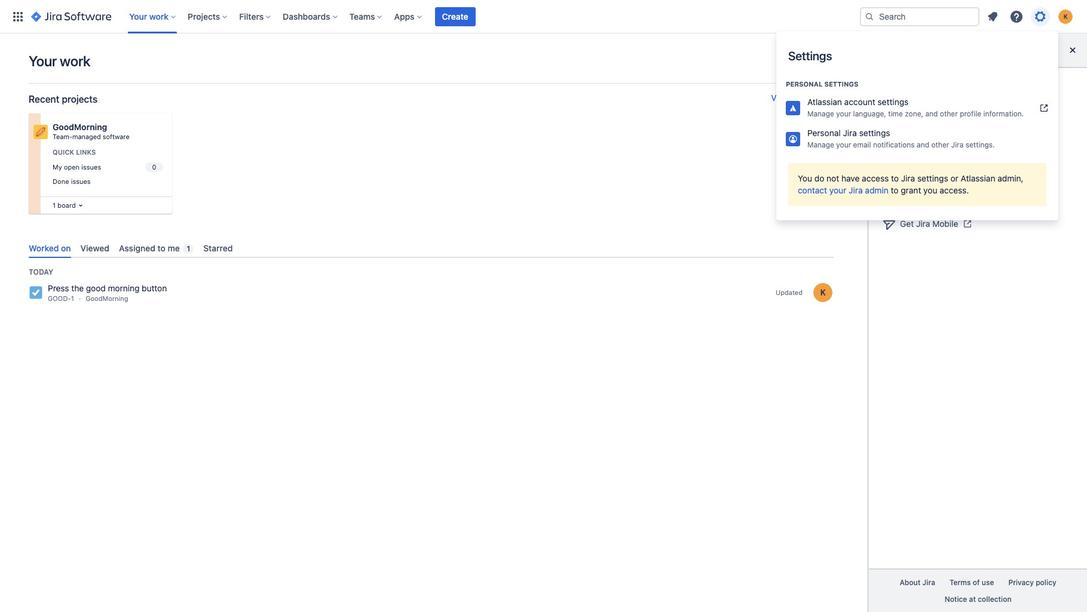 Task type: describe. For each thing, give the bounding box(es) containing it.
my open issues
[[53, 163, 101, 171]]

done
[[53, 178, 69, 186]]

browse complete documentation link
[[879, 100, 1078, 123]]

you
[[798, 173, 813, 184]]

keyboard
[[900, 197, 937, 207]]

1 board
[[53, 201, 76, 209]]

today
[[29, 268, 53, 277]]

have
[[842, 173, 860, 184]]

button
[[142, 284, 167, 294]]

apps button
[[391, 7, 427, 26]]

quick links
[[53, 148, 96, 156]]

done issues
[[53, 178, 91, 186]]

tab list containing worked on
[[24, 239, 839, 258]]

privacy policy link
[[1002, 575, 1064, 592]]

our
[[917, 152, 930, 162]]

board
[[58, 201, 76, 209]]

worked on
[[29, 243, 71, 254]]

board image
[[76, 201, 85, 210]]

recent
[[29, 94, 59, 105]]

managed
[[72, 133, 101, 141]]

shortcuts
[[939, 197, 976, 207]]

assigned
[[119, 243, 155, 254]]

1 for 1
[[187, 245, 190, 254]]

assigned to me
[[119, 243, 180, 254]]

quick
[[53, 148, 74, 156]]

with
[[924, 129, 940, 139]]

access
[[862, 173, 889, 184]]

view all projects link
[[771, 93, 834, 105]]

your profile and settings image
[[1059, 9, 1073, 24]]

and inside personal jira settings manage your email notifications and other jira settings.
[[917, 141, 930, 149]]

get jira mobile link
[[879, 213, 1078, 236]]

to inside tab list
[[158, 243, 166, 254]]

privacy policy
[[1009, 579, 1057, 588]]

personal for settings
[[786, 80, 823, 88]]

software
[[103, 133, 130, 141]]

ask our community forum
[[900, 152, 1000, 162]]

0 vertical spatial to
[[891, 173, 899, 184]]

create button
[[435, 7, 476, 26]]

email
[[854, 141, 871, 149]]

projects button
[[184, 7, 232, 26]]

collection
[[978, 595, 1012, 604]]

1 board button
[[50, 199, 85, 212]]

the
[[71, 284, 84, 294]]

notifications
[[873, 141, 915, 149]]

search image
[[865, 12, 875, 21]]

my
[[53, 163, 62, 171]]

goodmorning inside press the good morning button good-1 · goodmorning
[[86, 295, 128, 303]]

terms of use link
[[943, 575, 1002, 592]]

manage for personal jira settings
[[808, 141, 835, 149]]

or
[[951, 173, 959, 184]]

view
[[771, 93, 790, 103]]

give feedback about jira link
[[879, 169, 1078, 191]]

manage for atlassian account settings
[[808, 109, 835, 118]]

banner containing your work
[[0, 0, 1088, 33]]

jira inside 'link'
[[982, 175, 996, 185]]

and inside the atlassian account settings manage your language, time zone, and other profile information.
[[926, 109, 938, 118]]

teams
[[349, 11, 375, 21]]

filters button
[[236, 7, 276, 26]]

about jira button
[[893, 575, 943, 592]]

your inside you do not have access to jira settings or atlassian admin, contact your jira admin to grant you access.
[[830, 185, 847, 196]]

press
[[48, 284, 69, 294]]

jira inside "link"
[[916, 219, 931, 229]]

not
[[827, 173, 840, 184]]

work inside popup button
[[149, 11, 169, 21]]

1 vertical spatial atlassian
[[943, 129, 977, 139]]

morning
[[108, 284, 140, 294]]

information.
[[984, 109, 1024, 118]]

on
[[61, 243, 71, 254]]

starred
[[203, 243, 233, 254]]

personal settings heading
[[777, 80, 1059, 89]]

projects
[[188, 11, 220, 21]]

community
[[932, 152, 975, 162]]

links
[[76, 148, 96, 156]]

jira inside button
[[923, 579, 936, 588]]

personal jira settings manage your email notifications and other jira settings.
[[808, 128, 995, 149]]

1 horizontal spatial projects
[[803, 93, 834, 103]]

do
[[815, 173, 825, 184]]

personal for jira
[[808, 128, 841, 138]]

1 vertical spatial issues
[[71, 178, 91, 186]]

press the good morning button good-1 · goodmorning
[[48, 284, 167, 303]]

browse
[[900, 106, 929, 116]]

other inside the atlassian account settings manage your language, time zone, and other profile information.
[[940, 109, 958, 118]]

open
[[64, 163, 80, 171]]

good-
[[48, 295, 71, 303]]

good
[[86, 284, 106, 294]]

notice at collection
[[945, 595, 1012, 604]]

zone,
[[905, 109, 924, 118]]

dashboards
[[283, 11, 330, 21]]

access.
[[940, 185, 969, 196]]

feedback
[[920, 175, 956, 185]]

settings inside you do not have access to jira settings or atlassian admin, contact your jira admin to grant you access.
[[918, 173, 949, 184]]

settings group
[[777, 31, 1059, 221]]

dashboards button
[[279, 7, 342, 26]]

recent projects
[[29, 94, 97, 105]]

create
[[442, 11, 468, 21]]

settings.
[[966, 141, 995, 149]]



Task type: vqa. For each thing, say whether or not it's contained in the screenshot.
Filter 'BUTTON' at left
no



Task type: locate. For each thing, give the bounding box(es) containing it.
issues
[[81, 163, 101, 171], [71, 178, 91, 186]]

and up our
[[917, 141, 930, 149]]

tab list
[[24, 239, 839, 258]]

1 manage from the top
[[808, 109, 835, 118]]

settings inside personal jira settings manage your email notifications and other jira settings.
[[860, 128, 891, 138]]

1 inside press the good morning button good-1 · goodmorning
[[71, 295, 74, 303]]

0 vertical spatial issues
[[81, 163, 101, 171]]

2 vertical spatial 1
[[71, 295, 74, 303]]

manage down "view all projects" link
[[808, 109, 835, 118]]

documentation
[[969, 106, 1027, 116]]

apps
[[394, 11, 415, 21]]

contact your jira admin link
[[798, 185, 889, 196]]

browse complete documentation
[[900, 106, 1027, 116]]

privacy
[[1009, 579, 1034, 588]]

2 manage from the top
[[808, 141, 835, 149]]

other down 'with'
[[932, 141, 950, 149]]

help image
[[1010, 9, 1024, 24]]

and
[[926, 109, 938, 118], [917, 141, 930, 149]]

0 horizontal spatial your work
[[29, 53, 90, 69]]

1 horizontal spatial 1
[[71, 295, 74, 303]]

terms of use
[[950, 579, 994, 588]]

profile
[[960, 109, 982, 118]]

personal inside heading
[[786, 80, 823, 88]]

1 vertical spatial manage
[[808, 141, 835, 149]]

settings up time
[[878, 97, 909, 107]]

forum
[[977, 152, 1000, 162]]

1 left board
[[53, 201, 56, 209]]

primary element
[[7, 0, 851, 33]]

1 vertical spatial your work
[[29, 53, 90, 69]]

1 vertical spatial your
[[837, 141, 852, 149]]

2 horizontal spatial 1
[[187, 245, 190, 254]]

0 vertical spatial other
[[940, 109, 958, 118]]

settings up you
[[918, 173, 949, 184]]

1 for 1 board
[[53, 201, 56, 209]]

jira software image
[[31, 9, 111, 24], [31, 9, 111, 24]]

updated
[[776, 289, 803, 297]]

goodmorning up managed
[[53, 122, 107, 132]]

0 vertical spatial and
[[926, 109, 938, 118]]

0 horizontal spatial your
[[29, 53, 57, 69]]

atlassian account settings manage your language, time zone, and other profile information.
[[808, 97, 1024, 118]]

your work
[[129, 11, 169, 21], [29, 53, 90, 69]]

teams button
[[346, 7, 387, 26]]

banner
[[0, 0, 1088, 33]]

1 vertical spatial your
[[29, 53, 57, 69]]

about
[[900, 579, 921, 588]]

2 vertical spatial atlassian
[[961, 173, 996, 184]]

0 vertical spatial your
[[837, 109, 852, 118]]

1 vertical spatial other
[[932, 141, 950, 149]]

your down not
[[830, 185, 847, 196]]

1 horizontal spatial your
[[129, 11, 147, 21]]

2 vertical spatial your
[[830, 185, 847, 196]]

you
[[924, 185, 938, 196]]

1 horizontal spatial work
[[149, 11, 169, 21]]

your inside personal jira settings manage your email notifications and other jira settings.
[[837, 141, 852, 149]]

your for jira
[[837, 141, 852, 149]]

other left profile
[[940, 109, 958, 118]]

and right zone,
[[926, 109, 938, 118]]

you do not have access to jira settings or atlassian admin, contact your jira admin to grant you access.
[[798, 173, 1024, 196]]

team-
[[53, 133, 72, 141]]

learn with atlassian university
[[900, 129, 1020, 139]]

settings
[[789, 49, 832, 63]]

personal settings
[[786, 80, 859, 88]]

atlassian inside you do not have access to jira settings or atlassian admin, contact your jira admin to grant you access.
[[961, 173, 996, 184]]

manage inside personal jira settings manage your email notifications and other jira settings.
[[808, 141, 835, 149]]

worked
[[29, 243, 59, 254]]

your work up recent projects
[[29, 53, 90, 69]]

filters
[[239, 11, 264, 21]]

to left me
[[158, 243, 166, 254]]

keyboard shortcuts link
[[879, 191, 1078, 213]]

atlassian
[[808, 97, 842, 107], [943, 129, 977, 139], [961, 173, 996, 184]]

your
[[129, 11, 147, 21], [29, 53, 57, 69]]

1 inside 1 board dropdown button
[[53, 201, 56, 209]]

Search field
[[860, 7, 980, 26]]

projects up 'goodmorning team-managed software'
[[62, 94, 97, 105]]

0 vertical spatial goodmorning
[[53, 122, 107, 132]]

personal inside personal jira settings manage your email notifications and other jira settings.
[[808, 128, 841, 138]]

terms
[[950, 579, 971, 588]]

time
[[889, 109, 903, 118]]

group
[[777, 68, 1059, 158]]

personal
[[786, 80, 823, 88], [808, 128, 841, 138]]

0 vertical spatial manage
[[808, 109, 835, 118]]

get
[[900, 219, 914, 229]]

your left "email"
[[837, 141, 852, 149]]

1 vertical spatial goodmorning
[[86, 295, 128, 303]]

0 vertical spatial personal
[[786, 80, 823, 88]]

0 vertical spatial 1
[[53, 201, 56, 209]]

0 vertical spatial work
[[149, 11, 169, 21]]

1 right me
[[187, 245, 190, 254]]

your work inside popup button
[[129, 11, 169, 21]]

issues down my open issues
[[71, 178, 91, 186]]

projects down the personal settings
[[803, 93, 834, 103]]

atlassian down profile
[[943, 129, 977, 139]]

your down account
[[837, 109, 852, 118]]

work
[[149, 11, 169, 21], [60, 53, 90, 69]]

to left the give
[[891, 173, 899, 184]]

notice at collection link
[[938, 592, 1019, 608]]

your work button
[[126, 7, 181, 26]]

your inside the atlassian account settings manage your language, time zone, and other profile information.
[[837, 109, 852, 118]]

settings inside heading
[[825, 80, 859, 88]]

admin
[[865, 185, 889, 196]]

account
[[845, 97, 876, 107]]

use
[[982, 579, 994, 588]]

ask
[[900, 152, 915, 162]]

give feedback about jira
[[900, 175, 996, 185]]

1 vertical spatial and
[[917, 141, 930, 149]]

learn
[[900, 129, 922, 139]]

personal down "view all projects" link
[[808, 128, 841, 138]]

goodmorning inside 'goodmorning team-managed software'
[[53, 122, 107, 132]]

to left grant
[[891, 185, 899, 196]]

0 horizontal spatial 1
[[53, 201, 56, 209]]

settings inside the atlassian account settings manage your language, time zone, and other profile information.
[[878, 97, 909, 107]]

your for account
[[837, 109, 852, 118]]

jira
[[843, 128, 857, 138], [952, 141, 964, 149], [901, 173, 915, 184], [982, 175, 996, 185], [849, 185, 863, 196], [916, 219, 931, 229], [923, 579, 936, 588]]

settings image
[[1034, 9, 1048, 24]]

done issues link
[[50, 175, 165, 189]]

goodmorning down good
[[86, 295, 128, 303]]

language,
[[854, 109, 887, 118]]

1 vertical spatial 1
[[187, 245, 190, 254]]

policy
[[1036, 579, 1057, 588]]

goodmorning
[[53, 122, 107, 132], [86, 295, 128, 303]]

1 vertical spatial personal
[[808, 128, 841, 138]]

work up recent projects
[[60, 53, 90, 69]]

university
[[980, 129, 1018, 139]]

at
[[969, 595, 976, 604]]

other inside personal jira settings manage your email notifications and other jira settings.
[[932, 141, 950, 149]]

settings up "email"
[[860, 128, 891, 138]]

projects
[[803, 93, 834, 103], [62, 94, 97, 105]]

me
[[168, 243, 180, 254]]

0 vertical spatial atlassian
[[808, 97, 842, 107]]

appswitcher icon image
[[11, 9, 25, 24]]

to
[[891, 173, 899, 184], [891, 185, 899, 196], [158, 243, 166, 254]]

ask our community forum link
[[879, 146, 1078, 169]]

1 inside tab list
[[187, 245, 190, 254]]

work left projects
[[149, 11, 169, 21]]

get jira mobile
[[900, 219, 959, 229]]

view all projects
[[771, 93, 834, 103]]

close image
[[1066, 43, 1080, 57]]

atlassian down 'ask our community forum' link
[[961, 173, 996, 184]]

group containing atlassian account settings
[[777, 68, 1059, 158]]

manage inside the atlassian account settings manage your language, time zone, and other profile information.
[[808, 109, 835, 118]]

settings
[[825, 80, 859, 88], [878, 97, 909, 107], [860, 128, 891, 138], [918, 173, 949, 184]]

my open issues link
[[50, 161, 165, 174]]

all
[[792, 93, 801, 103]]

notifications image
[[986, 9, 1000, 24]]

your work left projects
[[129, 11, 169, 21]]

of
[[973, 579, 980, 588]]

personal up view all projects
[[786, 80, 823, 88]]

about jira
[[900, 579, 936, 588]]

0 horizontal spatial work
[[60, 53, 90, 69]]

0 vertical spatial your
[[129, 11, 147, 21]]

settings up account
[[825, 80, 859, 88]]

0 vertical spatial your work
[[129, 11, 169, 21]]

contact
[[798, 185, 828, 196]]

atlassian down the personal settings
[[808, 97, 842, 107]]

0 horizontal spatial projects
[[62, 94, 97, 105]]

admin,
[[998, 173, 1024, 184]]

issues down links
[[81, 163, 101, 171]]

viewed
[[81, 243, 109, 254]]

1 left ·
[[71, 295, 74, 303]]

1 vertical spatial work
[[60, 53, 90, 69]]

manage
[[808, 109, 835, 118], [808, 141, 835, 149]]

about
[[958, 175, 980, 185]]

1 vertical spatial to
[[891, 185, 899, 196]]

1 horizontal spatial your work
[[129, 11, 169, 21]]

your inside popup button
[[129, 11, 147, 21]]

learn with atlassian university link
[[879, 123, 1078, 146]]

manage up do
[[808, 141, 835, 149]]

give
[[900, 175, 918, 185]]

1
[[53, 201, 56, 209], [187, 245, 190, 254], [71, 295, 74, 303]]

atlassian inside the atlassian account settings manage your language, time zone, and other profile information.
[[808, 97, 842, 107]]

2 vertical spatial to
[[158, 243, 166, 254]]

goodmorning team-managed software
[[53, 122, 130, 141]]



